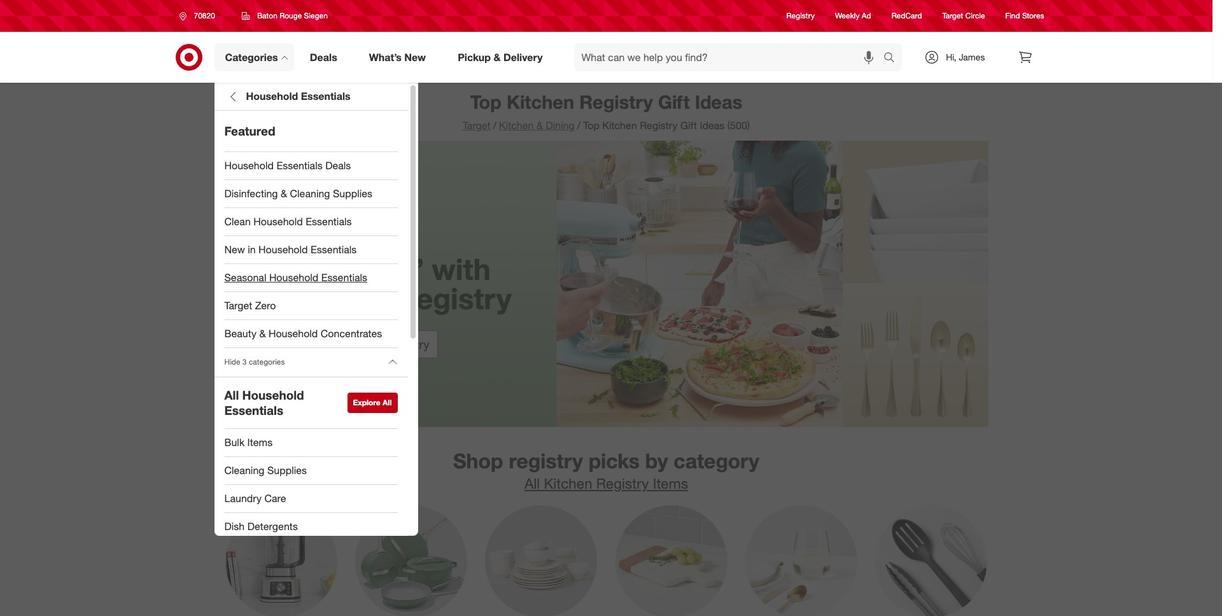Task type: vqa. For each thing, say whether or not it's contained in the screenshot.
/
yes



Task type: locate. For each thing, give the bounding box(es) containing it.
registry inside target registry button
[[385, 337, 429, 351]]

target inside button
[[349, 337, 382, 351]]

supplies
[[333, 187, 372, 200], [267, 464, 307, 476]]

featured
[[224, 124, 275, 138]]

1 vertical spatial ideas
[[700, 119, 725, 132]]

care
[[264, 492, 286, 505]]

hide 3 categories
[[224, 357, 285, 367]]

say
[[288, 251, 339, 287]]

cleaning up laundry
[[224, 464, 264, 476]]

baton rouge siegen
[[257, 11, 328, 20]]

target circle
[[942, 11, 985, 21]]

0 vertical spatial gift
[[658, 90, 690, 113]]

target circle link
[[942, 10, 985, 21]]

/
[[493, 119, 496, 132], [577, 119, 581, 132]]

do"
[[376, 251, 424, 287]]

target registry button
[[341, 331, 438, 359]]

new
[[404, 51, 426, 63], [224, 243, 245, 256]]

concentrates
[[321, 327, 382, 340]]

household essentials deals link
[[214, 152, 408, 180]]

70820
[[194, 11, 215, 20]]

& right pickup at the top left of page
[[494, 51, 501, 63]]

0 horizontal spatial items
[[247, 436, 273, 448]]

1 vertical spatial top
[[583, 119, 600, 132]]

delivery
[[503, 51, 543, 63]]

1 vertical spatial cleaning
[[224, 464, 264, 476]]

1 horizontal spatial all
[[383, 398, 392, 407]]

essentials down new in household essentials link
[[321, 271, 367, 284]]

0 horizontal spatial top
[[470, 90, 502, 113]]

cleaning
[[290, 187, 330, 200], [224, 464, 264, 476]]

items inside shop registry picks by category all kitchen registry items
[[653, 475, 688, 492]]

deals
[[310, 51, 337, 63], [325, 159, 351, 172]]

all down registry
[[524, 475, 540, 492]]

household inside all household essentials
[[242, 388, 304, 402]]

1 / from the left
[[493, 119, 496, 132]]

james
[[959, 52, 985, 62]]

ideas
[[695, 90, 742, 113], [700, 119, 725, 132]]

0 vertical spatial ideas
[[695, 90, 742, 113]]

top up the target "link"
[[470, 90, 502, 113]]

0 horizontal spatial /
[[493, 119, 496, 132]]

picks
[[589, 449, 640, 474]]

0 horizontal spatial supplies
[[267, 464, 307, 476]]

dish
[[224, 520, 245, 533]]

bulk
[[224, 436, 245, 448]]

registry inside say "i do" with wedding registry
[[395, 280, 512, 316]]

/ right the target "link"
[[493, 119, 496, 132]]

target inside 'top kitchen registry gift ideas target / kitchen & dining / top kitchen registry gift ideas (500)'
[[463, 119, 491, 132]]

laundry
[[224, 492, 262, 505]]

what's new link
[[358, 43, 442, 71]]

essentials
[[301, 90, 351, 103], [276, 159, 323, 172], [306, 215, 352, 228], [311, 243, 357, 256], [321, 271, 367, 284], [224, 403, 283, 417]]

all inside shop registry picks by category all kitchen registry items
[[524, 475, 540, 492]]

supplies up care
[[267, 464, 307, 476]]

1 horizontal spatial /
[[577, 119, 581, 132]]

household down categories
[[242, 388, 304, 402]]

target for target registry
[[349, 337, 382, 351]]

cleaning down household essentials deals link
[[290, 187, 330, 200]]

registry inside shop registry picks by category all kitchen registry items
[[596, 475, 649, 492]]

household essentials deals
[[224, 159, 351, 172]]

& down the household essentials deals
[[281, 187, 287, 200]]

0 vertical spatial cleaning
[[290, 187, 330, 200]]

1 horizontal spatial supplies
[[333, 187, 372, 200]]

1 vertical spatial gift
[[680, 119, 697, 132]]

all kitchen registry items link
[[524, 475, 688, 492]]

0 vertical spatial supplies
[[333, 187, 372, 200]]

/ right the dining
[[577, 119, 581, 132]]

& for pickup & delivery
[[494, 51, 501, 63]]

disinfecting
[[224, 187, 278, 200]]

gift
[[658, 90, 690, 113], [680, 119, 697, 132]]

hide
[[224, 357, 240, 367]]

category
[[674, 449, 759, 474]]

0 horizontal spatial new
[[224, 243, 245, 256]]

supplies down household essentials deals link
[[333, 187, 372, 200]]

items right the bulk
[[247, 436, 273, 448]]

hi,
[[946, 52, 956, 62]]

& right 'beauty'
[[259, 327, 266, 340]]

0 vertical spatial deals
[[310, 51, 337, 63]]

essentials up bulk items
[[224, 403, 283, 417]]

couple cheers after making homemade pizzas. silverware and bowls in view. image
[[224, 141, 988, 427]]

all down "hide" at bottom
[[224, 388, 239, 402]]

household essentials
[[246, 90, 351, 103]]

new left in
[[224, 243, 245, 256]]

beauty
[[224, 327, 256, 340]]

& for disinfecting & cleaning supplies
[[281, 187, 287, 200]]

target zero
[[224, 299, 276, 312]]

beauty & household concentrates link
[[214, 320, 408, 348]]

clean household essentials link
[[214, 208, 408, 236]]

1 vertical spatial deals
[[325, 159, 351, 172]]

clean
[[224, 215, 251, 228]]

items
[[247, 436, 273, 448], [653, 475, 688, 492]]

redcard
[[892, 11, 922, 21]]

cleaning supplies link
[[214, 457, 408, 485]]

deals up disinfecting & cleaning supplies link
[[325, 159, 351, 172]]

kitchen & dining link
[[499, 119, 575, 132]]

seasonal household essentials link
[[214, 264, 408, 292]]

cleaning supplies
[[224, 464, 307, 476]]

all inside 'link'
[[383, 398, 392, 407]]

what's
[[369, 51, 402, 63]]

0 vertical spatial new
[[404, 51, 426, 63]]

household
[[246, 90, 298, 103], [224, 159, 274, 172], [254, 215, 303, 228], [259, 243, 308, 256], [269, 271, 318, 284], [269, 327, 318, 340], [242, 388, 304, 402]]

shop
[[453, 449, 503, 474]]

clean household essentials
[[224, 215, 352, 228]]

0 vertical spatial top
[[470, 90, 502, 113]]

by
[[645, 449, 668, 474]]

weekly
[[835, 11, 860, 21]]

ideas left '(500)'
[[700, 119, 725, 132]]

0 horizontal spatial all
[[224, 388, 239, 402]]

kitchen down registry
[[544, 475, 592, 492]]

1 vertical spatial items
[[653, 475, 688, 492]]

1 vertical spatial supplies
[[267, 464, 307, 476]]

1 horizontal spatial items
[[653, 475, 688, 492]]

2 horizontal spatial all
[[524, 475, 540, 492]]

say "i do" with wedding registry
[[267, 251, 512, 316]]

3
[[242, 357, 247, 367]]

all
[[224, 388, 239, 402], [383, 398, 392, 407], [524, 475, 540, 492]]

new in household essentials
[[224, 243, 357, 256]]

70820 button
[[171, 4, 228, 27]]

ideas up '(500)'
[[695, 90, 742, 113]]

all right explore
[[383, 398, 392, 407]]

deals link
[[299, 43, 353, 71]]

target
[[942, 11, 963, 21], [463, 119, 491, 132], [224, 299, 252, 312], [349, 337, 382, 351]]

registry link
[[786, 10, 815, 21]]

1 horizontal spatial cleaning
[[290, 187, 330, 200]]

top right the dining
[[583, 119, 600, 132]]

deals inside deals link
[[310, 51, 337, 63]]

deals down siegen
[[310, 51, 337, 63]]

& left the dining
[[537, 119, 543, 132]]

items down by
[[653, 475, 688, 492]]

top
[[470, 90, 502, 113], [583, 119, 600, 132]]

1 horizontal spatial new
[[404, 51, 426, 63]]

1 vertical spatial new
[[224, 243, 245, 256]]

new right what's
[[404, 51, 426, 63]]

target registry
[[349, 337, 429, 351]]



Task type: describe. For each thing, give the bounding box(es) containing it.
baton rouge siegen button
[[234, 4, 336, 27]]

supplies inside disinfecting & cleaning supplies link
[[333, 187, 372, 200]]

bulk items link
[[214, 429, 408, 457]]

kitchen up the kitchen & dining link at the top of the page
[[507, 90, 574, 113]]

"i
[[347, 251, 368, 287]]

zero
[[255, 299, 276, 312]]

kitchen right the target "link"
[[499, 119, 534, 132]]

beauty & household concentrates
[[224, 327, 382, 340]]

top kitchen registry gift ideas target / kitchen & dining / top kitchen registry gift ideas (500)
[[463, 90, 750, 132]]

new in household essentials link
[[214, 236, 408, 264]]

kitchen inside shop registry picks by category all kitchen registry items
[[544, 475, 592, 492]]

dish detergents link
[[214, 513, 408, 541]]

deals inside household essentials deals link
[[325, 159, 351, 172]]

essentials down clean household essentials link
[[311, 243, 357, 256]]

rouge
[[280, 11, 302, 20]]

new inside what's new link
[[404, 51, 426, 63]]

laundry care link
[[214, 485, 408, 513]]

search
[[878, 52, 909, 65]]

baton
[[257, 11, 277, 20]]

essentials up disinfecting & cleaning supplies
[[276, 159, 323, 172]]

household down new in household essentials
[[269, 271, 318, 284]]

stores
[[1022, 11, 1044, 21]]

hi, james
[[946, 52, 985, 62]]

categories
[[225, 51, 278, 63]]

find stores link
[[1005, 10, 1044, 21]]

target link
[[463, 119, 491, 132]]

1 horizontal spatial top
[[583, 119, 600, 132]]

target zero link
[[214, 292, 408, 320]]

all inside all household essentials
[[224, 388, 239, 402]]

dish detergents
[[224, 520, 298, 533]]

essentials down deals link
[[301, 90, 351, 103]]

what's new
[[369, 51, 426, 63]]

& for beauty & household concentrates
[[259, 327, 266, 340]]

household up featured
[[246, 90, 298, 103]]

explore all link
[[347, 393, 398, 413]]

explore all
[[353, 398, 392, 407]]

find
[[1005, 11, 1020, 21]]

in
[[248, 243, 256, 256]]

target for target zero
[[224, 299, 252, 312]]

household down clean household essentials
[[259, 243, 308, 256]]

redcard link
[[892, 10, 922, 21]]

categories
[[249, 357, 285, 367]]

0 horizontal spatial cleaning
[[224, 464, 264, 476]]

essentials inside all household essentials
[[224, 403, 283, 417]]

essentials down disinfecting & cleaning supplies link
[[306, 215, 352, 228]]

household down target zero link
[[269, 327, 318, 340]]

pickup & delivery link
[[447, 43, 559, 71]]

household up disinfecting
[[224, 159, 274, 172]]

disinfecting & cleaning supplies
[[224, 187, 372, 200]]

siegen
[[304, 11, 328, 20]]

bulk items
[[224, 436, 273, 448]]

hide 3 categories button
[[214, 348, 408, 376]]

detergents
[[247, 520, 298, 533]]

ad
[[862, 11, 871, 21]]

disinfecting & cleaning supplies link
[[214, 180, 408, 208]]

0 vertical spatial items
[[247, 436, 273, 448]]

explore
[[353, 398, 380, 407]]

laundry care
[[224, 492, 286, 505]]

pickup & delivery
[[458, 51, 543, 63]]

shop registry picks by category all kitchen registry items
[[453, 449, 759, 492]]

new inside new in household essentials link
[[224, 243, 245, 256]]

weekly ad link
[[835, 10, 871, 21]]

seasonal household essentials
[[224, 271, 367, 284]]

circle
[[965, 11, 985, 21]]

kitchen right the dining
[[602, 119, 637, 132]]

weekly ad
[[835, 11, 871, 21]]

2 / from the left
[[577, 119, 581, 132]]

supplies inside cleaning supplies link
[[267, 464, 307, 476]]

all household essentials
[[224, 388, 304, 417]]

(500)
[[727, 119, 750, 132]]

& inside 'top kitchen registry gift ideas target / kitchen & dining / top kitchen registry gift ideas (500)'
[[537, 119, 543, 132]]

seasonal
[[224, 271, 266, 284]]

What can we help you find? suggestions appear below search field
[[574, 43, 887, 71]]

target for target circle
[[942, 11, 963, 21]]

registry
[[509, 449, 583, 474]]

wedding
[[267, 280, 387, 316]]

with
[[432, 251, 491, 287]]

search button
[[878, 43, 909, 74]]

dining
[[546, 119, 575, 132]]

pickup
[[458, 51, 491, 63]]

find stores
[[1005, 11, 1044, 21]]

categories link
[[214, 43, 294, 71]]

household up new in household essentials
[[254, 215, 303, 228]]



